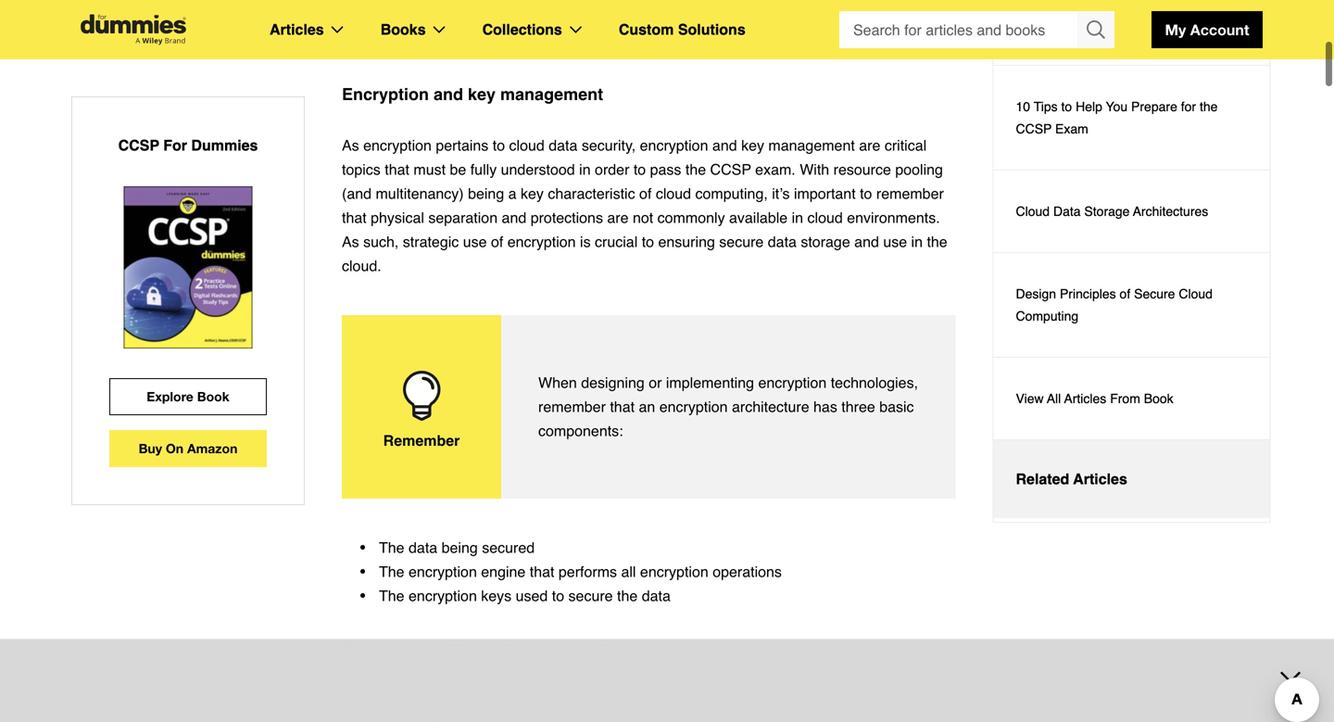 Task type: describe. For each thing, give the bounding box(es) containing it.
in inside while it would seem like encrypting everything would be the best way to ensure data security, it's important to consider that encryption has a performance impact on systems; system resources are used in order to process encryption algorithms every time data is encrypted or decrypted, which can add up if encryption is used excessively. as a ccsp, it is up to you
[[473, 685, 485, 703]]

available
[[730, 209, 788, 226]]

like
[[478, 637, 500, 654]]

technologies,
[[831, 374, 919, 391]]

a inside as encryption pertains to cloud data security, encryption and key management are critical topics that must be fully understood in order to pass the ccsp exam. with resource pooling (and multitenancy) being a key characteristic of cloud computing, it's important to remember that physical separation and protections are not commonly available in cloud environments. as such, strategic use of encryption is crucial to ensuring secure data storage and use in the cloud.
[[509, 185, 517, 202]]

0 vertical spatial cloud
[[1016, 204, 1050, 219]]

as for as encryption pertains to cloud data security, encryption and key management are critical topics that must be fully understood in order to pass the ccsp exam. with resource pooling (and multitenancy) being a key characteristic of cloud computing, it's important to remember that physical separation and protections are not commonly available in cloud environments. as such, strategic use of encryption is crucial to ensuring secure data storage and use in the cloud.
[[342, 233, 359, 250]]

2 vertical spatial key
[[521, 185, 544, 202]]

explore
[[147, 389, 194, 404]]

if
[[535, 710, 542, 722]]

to down resource
[[860, 185, 873, 202]]

that inside while it would seem like encrypting everything would be the best way to ensure data security, it's important to consider that encryption has a performance impact on systems; system resources are used in order to process encryption algorithms every time data is encrypted or decrypted, which can add up if encryption is used excessively. as a ccsp, it is up to you
[[507, 661, 531, 679]]

that inside when designing or implementing encryption technologies, remember that an encryption architecture has three basic components:
[[610, 398, 635, 415]]

not
[[633, 209, 654, 226]]

secure inside 'the data being secured the encryption engine that performs all encryption operations the encryption keys used to secure the data'
[[569, 587, 613, 604]]

environments.
[[847, 209, 941, 226]]

2 horizontal spatial a
[[774, 710, 782, 722]]

protections
[[531, 209, 603, 226]]

pass
[[650, 161, 682, 178]]

important inside while it would seem like encrypting everything would be the best way to ensure data security, it's important to consider that encryption has a performance impact on systems; system resources are used in order to process encryption algorithms every time data is encrypted or decrypted, which can add up if encryption is used excessively. as a ccsp, it is up to you
[[364, 661, 426, 679]]

encryption up pass
[[640, 137, 709, 154]]

cloud.
[[342, 257, 382, 274]]

data up system
[[866, 637, 895, 654]]

my account link
[[1152, 11, 1263, 48]]

is down systems;
[[851, 685, 861, 703]]

data left secured
[[409, 539, 438, 556]]

secure inside as encryption pertains to cloud data security, encryption and key management are critical topics that must be fully understood in order to pass the ccsp exam. with resource pooling (and multitenancy) being a key characteristic of cloud computing, it's important to remember that physical separation and protections are not commonly available in cloud environments. as such, strategic use of encryption is crucial to ensuring secure data storage and use in the cloud.
[[720, 233, 764, 250]]

encryption left the engine
[[409, 563, 477, 580]]

secured
[[482, 539, 535, 556]]

to down the seem
[[430, 661, 442, 679]]

(and
[[342, 185, 372, 202]]

architectures
[[1134, 204, 1209, 219]]

that left must
[[385, 161, 410, 178]]

storage
[[801, 233, 851, 250]]

components:
[[539, 422, 623, 439]]

be inside while it would seem like encrypting everything would be the best way to ensure data security, it's important to consider that encryption has a performance impact on systems; system resources are used in order to process encryption algorithms every time data is encrypted or decrypted, which can add up if encryption is used excessively. as a ccsp, it is up to you
[[692, 637, 709, 654]]

encryption down protections
[[508, 233, 576, 250]]

to up if
[[528, 685, 540, 703]]

ccsp inside ccsp exam and virtualization link
[[1016, 17, 1052, 32]]

my account
[[1166, 21, 1250, 38]]

and up computing,
[[713, 137, 738, 154]]

way
[[770, 637, 796, 654]]

to right way
[[800, 637, 813, 654]]

security, inside while it would seem like encrypting everything would be the best way to ensure data security, it's important to consider that encryption has a performance impact on systems; system resources are used in order to process encryption algorithms every time data is encrypted or decrypted, which can add up if encryption is used excessively. as a ccsp, it is up to you
[[899, 637, 953, 654]]

0 horizontal spatial cloud
[[509, 137, 545, 154]]

related articles button
[[994, 440, 1270, 518]]

remember inside when designing or implementing encryption technologies, remember that an encryption architecture has three basic components:
[[539, 398, 606, 415]]

books
[[381, 21, 426, 38]]

2 use from the left
[[884, 233, 908, 250]]

encrypted
[[866, 685, 931, 703]]

must
[[414, 161, 446, 178]]

to left pass
[[634, 161, 646, 178]]

it's inside while it would seem like encrypting everything would be the best way to ensure data security, it's important to consider that encryption has a performance impact on systems; system resources are used in order to process encryption algorithms every time data is encrypted or decrypted, which can add up if encryption is used excessively. as a ccsp, it is up to you
[[342, 661, 360, 679]]

to inside 'the data being secured the encryption engine that performs all encryption operations the encryption keys used to secure the data'
[[552, 587, 565, 604]]

2 would from the left
[[650, 637, 688, 654]]

amazon
[[187, 441, 238, 456]]

articles inside "button"
[[1074, 470, 1128, 488]]

2 up from the left
[[860, 710, 877, 722]]

three
[[842, 398, 876, 415]]

data down systems;
[[818, 685, 847, 703]]

and right the separation
[[502, 209, 527, 226]]

dummies
[[191, 137, 258, 154]]

critical
[[885, 137, 927, 154]]

encryption
[[342, 85, 429, 104]]

book inside 'link'
[[197, 389, 230, 404]]

and up the pertains
[[434, 85, 463, 104]]

resource
[[834, 161, 892, 178]]

virtualization
[[1118, 17, 1192, 32]]

the inside while it would seem like encrypting everything would be the best way to ensure data security, it's important to consider that encryption has a performance impact on systems; system resources are used in order to process encryption algorithms every time data is encrypted or decrypted, which can add up if encryption is used excessively. as a ccsp, it is up to you
[[713, 637, 734, 654]]

while it would seem like encrypting everything would be the best way to ensure data security, it's important to consider that encryption has a performance impact on systems; system resources are used in order to process encryption algorithms every time data is encrypted or decrypted, which can add up if encryption is used excessively. as a ccsp, it is up to you
[[342, 637, 953, 722]]

2 horizontal spatial key
[[742, 137, 765, 154]]

storage
[[1085, 204, 1130, 219]]

encryption up process
[[536, 661, 604, 679]]

articles inside "link"
[[1065, 391, 1107, 406]]

add
[[485, 710, 510, 722]]

principles
[[1060, 286, 1117, 301]]

strategic
[[403, 233, 459, 250]]

with
[[800, 161, 830, 178]]

encryption down everything
[[600, 685, 669, 703]]

and down environments.
[[855, 233, 880, 250]]

an
[[639, 398, 656, 415]]

important inside as encryption pertains to cloud data security, encryption and key management are critical topics that must be fully understood in order to pass the ccsp exam. with resource pooling (and multitenancy) being a key characteristic of cloud computing, it's important to remember that physical separation and protections are not commonly available in cloud environments. as such, strategic use of encryption is crucial to ensuring secure data storage and use in the cloud.
[[794, 185, 856, 202]]

commonly
[[658, 209, 725, 226]]

being inside as encryption pertains to cloud data security, encryption and key management are critical topics that must be fully understood in order to pass the ccsp exam. with resource pooling (and multitenancy) being a key characteristic of cloud computing, it's important to remember that physical separation and protections are not commonly available in cloud environments. as such, strategic use of encryption is crucial to ensuring secure data storage and use in the cloud.
[[468, 185, 504, 202]]

decrypted,
[[342, 710, 411, 722]]

being inside 'the data being secured the encryption engine that performs all encryption operations the encryption keys used to secure the data'
[[442, 539, 478, 556]]

to up fully
[[493, 137, 505, 154]]

data up understood
[[549, 137, 578, 154]]

data
[[1054, 204, 1081, 219]]

when designing or implementing encryption technologies, remember that an encryption architecture has three basic components:
[[539, 374, 919, 439]]

cloud data storage architectures link
[[994, 171, 1270, 253]]

excessively.
[[670, 710, 749, 722]]

cloud data storage architectures
[[1016, 204, 1209, 219]]

exam inside ccsp exam and virtualization link
[[1056, 17, 1089, 32]]

order inside while it would seem like encrypting everything would be the best way to ensure data security, it's important to consider that encryption has a performance impact on systems; system resources are used in order to process encryption algorithms every time data is encrypted or decrypted, which can add up if encryption is used excessively. as a ccsp, it is up to you
[[489, 685, 523, 703]]

1 horizontal spatial of
[[640, 185, 652, 202]]

topics
[[342, 161, 381, 178]]

time
[[786, 685, 814, 703]]

on
[[784, 661, 800, 679]]

for
[[1182, 99, 1197, 114]]

management inside as encryption pertains to cloud data security, encryption and key management are critical topics that must be fully understood in order to pass the ccsp exam. with resource pooling (and multitenancy) being a key characteristic of cloud computing, it's important to remember that physical separation and protections are not commonly available in cloud environments. as such, strategic use of encryption is crucial to ensuring secure data storage and use in the cloud.
[[769, 137, 855, 154]]

10
[[1016, 99, 1031, 114]]

process
[[544, 685, 596, 703]]

tips
[[1034, 99, 1058, 114]]

open article categories image
[[332, 26, 344, 33]]

cloud inside design principles of secure cloud computing
[[1179, 286, 1213, 301]]

algorithms
[[673, 685, 741, 703]]

related articles
[[1016, 470, 1128, 488]]

buy on amazon
[[139, 441, 238, 456]]

everything
[[577, 637, 645, 654]]

collections
[[483, 21, 563, 38]]

help
[[1076, 99, 1103, 114]]

10 tips to help you prepare for the ccsp exam link
[[994, 66, 1270, 171]]

you
[[1106, 99, 1128, 114]]

1 horizontal spatial cloud
[[656, 185, 692, 202]]

consider
[[446, 661, 503, 679]]

encryption up the seem
[[409, 587, 477, 604]]

data up everything
[[642, 587, 671, 604]]

engine
[[481, 563, 526, 580]]

custom
[[619, 21, 674, 38]]

encryption up must
[[363, 137, 432, 154]]

my
[[1166, 21, 1187, 38]]

all
[[622, 563, 636, 580]]

is inside as encryption pertains to cloud data security, encryption and key management are critical topics that must be fully understood in order to pass the ccsp exam. with resource pooling (and multitenancy) being a key characteristic of cloud computing, it's important to remember that physical separation and protections are not commonly available in cloud environments. as such, strategic use of encryption is crucial to ensuring secure data storage and use in the cloud.
[[580, 233, 591, 250]]

1 horizontal spatial it
[[834, 710, 841, 722]]

in up characteristic
[[579, 161, 591, 178]]

such,
[[363, 233, 399, 250]]

encrypting
[[504, 637, 573, 654]]

open collections list image
[[570, 26, 582, 33]]

in down environments.
[[912, 233, 923, 250]]

ensuring
[[659, 233, 715, 250]]

design principles of secure cloud computing link
[[994, 253, 1270, 358]]

ccsp for dummies
[[118, 137, 258, 154]]

can
[[457, 710, 481, 722]]



Task type: vqa. For each thing, say whether or not it's contained in the screenshot.
people
no



Task type: locate. For each thing, give the bounding box(es) containing it.
encryption right all
[[640, 563, 709, 580]]

as encryption pertains to cloud data security, encryption and key management are critical topics that must be fully understood in order to pass the ccsp exam. with resource pooling (and multitenancy) being a key characteristic of cloud computing, it's important to remember that physical separation and protections are not commonly available in cloud environments. as such, strategic use of encryption is crucial to ensuring secure data storage and use in the cloud.
[[342, 137, 948, 274]]

2 exam from the top
[[1056, 121, 1089, 136]]

ccsp left for
[[118, 137, 159, 154]]

0 horizontal spatial of
[[491, 233, 504, 250]]

it right ccsp,
[[834, 710, 841, 722]]

group
[[840, 11, 1115, 48]]

articles right related
[[1074, 470, 1128, 488]]

1 vertical spatial security,
[[899, 637, 953, 654]]

secure down performs
[[569, 587, 613, 604]]

ccsp up computing,
[[711, 161, 752, 178]]

1 vertical spatial or
[[935, 685, 948, 703]]

architecture
[[732, 398, 810, 415]]

is down everything
[[619, 710, 630, 722]]

1 horizontal spatial important
[[794, 185, 856, 202]]

as up topics on the left of page
[[342, 137, 359, 154]]

for
[[163, 137, 187, 154]]

1 horizontal spatial it's
[[772, 185, 790, 202]]

0 horizontal spatial be
[[450, 161, 467, 178]]

up left if
[[514, 710, 531, 722]]

0 vertical spatial it
[[383, 637, 391, 654]]

1 use from the left
[[463, 233, 487, 250]]

0 horizontal spatial or
[[649, 374, 662, 391]]

1 vertical spatial cloud
[[1179, 286, 1213, 301]]

2 vertical spatial the
[[379, 587, 405, 604]]

0 vertical spatial secure
[[720, 233, 764, 250]]

separation
[[429, 209, 498, 226]]

it's inside as encryption pertains to cloud data security, encryption and key management are critical topics that must be fully understood in order to pass the ccsp exam. with resource pooling (and multitenancy) being a key characteristic of cloud computing, it's important to remember that physical separation and protections are not commonly available in cloud environments. as such, strategic use of encryption is crucial to ensuring secure data storage and use in the cloud.
[[772, 185, 790, 202]]

2 horizontal spatial cloud
[[808, 209, 843, 226]]

logo image
[[71, 14, 196, 45]]

10 tips to help you prepare for the ccsp exam
[[1016, 99, 1218, 136]]

0 vertical spatial management
[[501, 85, 604, 104]]

the inside 'the data being secured the encryption engine that performs all encryption operations the encryption keys used to secure the data'
[[617, 587, 638, 604]]

related articles tab list
[[993, 0, 1271, 523]]

or inside while it would seem like encrypting everything would be the best way to ensure data security, it's important to consider that encryption has a performance impact on systems; system resources are used in order to process encryption algorithms every time data is encrypted or decrypted, which can add up if encryption is used excessively. as a ccsp, it is up to you
[[935, 685, 948, 703]]

of left secure
[[1120, 286, 1131, 301]]

book right explore
[[197, 389, 230, 404]]

that down encrypting
[[507, 661, 531, 679]]

on
[[166, 441, 184, 456]]

0 vertical spatial as
[[342, 137, 359, 154]]

the right for
[[1200, 99, 1218, 114]]

cloud up storage
[[808, 209, 843, 226]]

that down "(and"
[[342, 209, 367, 226]]

are
[[860, 137, 881, 154], [608, 209, 629, 226], [411, 685, 433, 703]]

0 horizontal spatial use
[[463, 233, 487, 250]]

system
[[867, 661, 914, 679]]

it's down the exam.
[[772, 185, 790, 202]]

the right pass
[[686, 161, 706, 178]]

order inside as encryption pertains to cloud data security, encryption and key management are critical topics that must be fully understood in order to pass the ccsp exam. with resource pooling (and multitenancy) being a key characteristic of cloud computing, it's important to remember that physical separation and protections are not commonly available in cloud environments. as such, strategic use of encryption is crucial to ensuring secure data storage and use in the cloud.
[[595, 161, 630, 178]]

0 horizontal spatial used
[[437, 685, 469, 703]]

use down environments.
[[884, 233, 908, 250]]

1 vertical spatial a
[[636, 661, 644, 679]]

has down everything
[[608, 661, 632, 679]]

1 horizontal spatial management
[[769, 137, 855, 154]]

2 horizontal spatial are
[[860, 137, 881, 154]]

fully
[[471, 161, 497, 178]]

ccsp exam and virtualization link
[[994, 0, 1270, 66]]

0 horizontal spatial security,
[[582, 137, 636, 154]]

1 vertical spatial has
[[608, 661, 632, 679]]

exam inside 10 tips to help you prepare for the ccsp exam
[[1056, 121, 1089, 136]]

to down performs
[[552, 587, 565, 604]]

has inside while it would seem like encrypting everything would be the best way to ensure data security, it's important to consider that encryption has a performance impact on systems; system resources are used in order to process encryption algorithms every time data is encrypted or decrypted, which can add up if encryption is used excessively. as a ccsp, it is up to you
[[608, 661, 632, 679]]

book image image
[[124, 186, 253, 349]]

characteristic
[[548, 185, 636, 202]]

in up storage
[[792, 209, 804, 226]]

as down every at the right
[[753, 710, 770, 722]]

be inside as encryption pertains to cloud data security, encryption and key management are critical topics that must be fully understood in order to pass the ccsp exam. with resource pooling (and multitenancy) being a key characteristic of cloud computing, it's important to remember that physical separation and protections are not commonly available in cloud environments. as such, strategic use of encryption is crucial to ensuring secure data storage and use in the cloud.
[[450, 161, 467, 178]]

cloud left data
[[1016, 204, 1050, 219]]

up down encrypted at bottom
[[860, 710, 877, 722]]

every
[[745, 685, 781, 703]]

crucial
[[595, 233, 638, 250]]

0 vertical spatial are
[[860, 137, 881, 154]]

open book categories image
[[433, 26, 445, 33]]

a down understood
[[509, 185, 517, 202]]

security, up characteristic
[[582, 137, 636, 154]]

2 vertical spatial used
[[634, 710, 666, 722]]

to
[[1062, 99, 1073, 114], [493, 137, 505, 154], [634, 161, 646, 178], [860, 185, 873, 202], [642, 233, 654, 250], [552, 587, 565, 604], [800, 637, 813, 654], [430, 661, 442, 679], [528, 685, 540, 703], [881, 710, 893, 722]]

management down open collections list image
[[501, 85, 604, 104]]

as inside while it would seem like encrypting everything would be the best way to ensure data security, it's important to consider that encryption has a performance impact on systems; system resources are used in order to process encryption algorithms every time data is encrypted or decrypted, which can add up if encryption is used excessively. as a ccsp, it is up to you
[[753, 710, 770, 722]]

a down everything
[[636, 661, 644, 679]]

solutions
[[678, 21, 746, 38]]

1 vertical spatial order
[[489, 685, 523, 703]]

key down understood
[[521, 185, 544, 202]]

1 vertical spatial be
[[692, 637, 709, 654]]

articles left open article categories image
[[270, 21, 324, 38]]

0 horizontal spatial it
[[383, 637, 391, 654]]

ccsp,
[[786, 710, 830, 722]]

be down the pertains
[[450, 161, 467, 178]]

it right while
[[383, 637, 391, 654]]

ccsp inside as encryption pertains to cloud data security, encryption and key management are critical topics that must be fully understood in order to pass the ccsp exam. with resource pooling (and multitenancy) being a key characteristic of cloud computing, it's important to remember that physical separation and protections are not commonly available in cloud environments. as such, strategic use of encryption is crucial to ensuring secure data storage and use in the cloud.
[[711, 161, 752, 178]]

to down encrypted at bottom
[[881, 710, 893, 722]]

1 vertical spatial cloud
[[656, 185, 692, 202]]

1 horizontal spatial use
[[884, 233, 908, 250]]

the down environments.
[[927, 233, 948, 250]]

exam down help on the right of page
[[1056, 121, 1089, 136]]

all
[[1048, 391, 1062, 406]]

important up resources
[[364, 661, 426, 679]]

up
[[514, 710, 531, 722], [860, 710, 877, 722]]

and inside related articles "tab list"
[[1093, 17, 1114, 32]]

cloud up understood
[[509, 137, 545, 154]]

to down the not at the left
[[642, 233, 654, 250]]

1 horizontal spatial cloud
[[1179, 286, 1213, 301]]

secure
[[1135, 286, 1176, 301]]

1 would from the left
[[395, 637, 434, 654]]

the inside 10 tips to help you prepare for the ccsp exam
[[1200, 99, 1218, 114]]

implementing
[[666, 374, 755, 391]]

important down with
[[794, 185, 856, 202]]

ccsp down 10
[[1016, 121, 1052, 136]]

0 vertical spatial has
[[814, 398, 838, 415]]

is right ccsp,
[[845, 710, 856, 722]]

ccsp up 10
[[1016, 17, 1052, 32]]

1 horizontal spatial order
[[595, 161, 630, 178]]

cloud down pass
[[656, 185, 692, 202]]

Search for articles and books text field
[[840, 11, 1080, 48]]

1 vertical spatial are
[[608, 209, 629, 226]]

1 vertical spatial of
[[491, 233, 504, 250]]

2 vertical spatial are
[[411, 685, 433, 703]]

0 vertical spatial it's
[[772, 185, 790, 202]]

0 vertical spatial used
[[516, 587, 548, 604]]

secure down available
[[720, 233, 764, 250]]

1 horizontal spatial secure
[[720, 233, 764, 250]]

is down protections
[[580, 233, 591, 250]]

1 vertical spatial it's
[[342, 661, 360, 679]]

are up resource
[[860, 137, 881, 154]]

1 the from the top
[[379, 539, 405, 556]]

performs
[[559, 563, 617, 580]]

0 vertical spatial important
[[794, 185, 856, 202]]

computing,
[[696, 185, 768, 202]]

2 vertical spatial as
[[753, 710, 770, 722]]

exam
[[1056, 17, 1089, 32], [1056, 121, 1089, 136]]

related articles tab
[[994, 440, 1270, 518]]

used right keys
[[516, 587, 548, 604]]

0 vertical spatial or
[[649, 374, 662, 391]]

which
[[415, 710, 453, 722]]

or right encrypted at bottom
[[935, 685, 948, 703]]

view all articles from book link
[[994, 358, 1270, 440]]

the down all
[[617, 587, 638, 604]]

related
[[1016, 470, 1070, 488]]

1 horizontal spatial used
[[516, 587, 548, 604]]

seem
[[438, 637, 474, 654]]

encryption down the 'implementing'
[[660, 398, 728, 415]]

1 vertical spatial the
[[379, 563, 405, 580]]

1 vertical spatial remember
[[539, 398, 606, 415]]

ccsp inside 10 tips to help you prepare for the ccsp exam
[[1016, 121, 1052, 136]]

view
[[1016, 391, 1044, 406]]

1 horizontal spatial or
[[935, 685, 948, 703]]

0 horizontal spatial it's
[[342, 661, 360, 679]]

ccsp
[[1016, 17, 1052, 32], [1016, 121, 1052, 136], [118, 137, 159, 154], [711, 161, 752, 178]]

that left an
[[610, 398, 635, 415]]

it's
[[772, 185, 790, 202], [342, 661, 360, 679]]

explore book
[[147, 389, 230, 404]]

of down the separation
[[491, 233, 504, 250]]

be up "performance"
[[692, 637, 709, 654]]

0 vertical spatial exam
[[1056, 17, 1089, 32]]

being left secured
[[442, 539, 478, 556]]

ensure
[[817, 637, 862, 654]]

2 vertical spatial of
[[1120, 286, 1131, 301]]

0 horizontal spatial book
[[197, 389, 230, 404]]

remember up components:
[[539, 398, 606, 415]]

1 vertical spatial as
[[342, 233, 359, 250]]

0 vertical spatial security,
[[582, 137, 636, 154]]

1 vertical spatial articles
[[1065, 391, 1107, 406]]

explore book link
[[109, 378, 267, 415]]

and left virtualization
[[1093, 17, 1114, 32]]

0 vertical spatial the
[[379, 539, 405, 556]]

as for while it would seem like encrypting everything would be the best way to ensure data security, it's important to consider that encryption has a performance impact on systems; system resources are used in order to process encryption algorithms every time data is encrypted or decrypted, which can add up if encryption is used excessively. as a ccsp, it is up to you
[[753, 710, 770, 722]]

systems;
[[804, 661, 863, 679]]

0 horizontal spatial cloud
[[1016, 204, 1050, 219]]

1 horizontal spatial has
[[814, 398, 838, 415]]

book right from
[[1145, 391, 1174, 406]]

1 horizontal spatial key
[[521, 185, 544, 202]]

used left excessively.
[[634, 710, 666, 722]]

impact
[[736, 661, 780, 679]]

as up cloud. in the top left of the page
[[342, 233, 359, 250]]

or inside when designing or implementing encryption technologies, remember that an encryption architecture has three basic components:
[[649, 374, 662, 391]]

1 up from the left
[[514, 710, 531, 722]]

1 exam from the top
[[1056, 17, 1089, 32]]

0 horizontal spatial are
[[411, 685, 433, 703]]

use
[[463, 233, 487, 250], [884, 233, 908, 250]]

the left best
[[713, 637, 734, 654]]

2 the from the top
[[379, 563, 405, 580]]

buy
[[139, 441, 162, 456]]

0 horizontal spatial remember
[[539, 398, 606, 415]]

pooling
[[896, 161, 944, 178]]

pertains
[[436, 137, 489, 154]]

to right "tips"
[[1062, 99, 1073, 114]]

to inside 10 tips to help you prepare for the ccsp exam
[[1062, 99, 1073, 114]]

2 vertical spatial a
[[774, 710, 782, 722]]

being down fully
[[468, 185, 504, 202]]

security, inside as encryption pertains to cloud data security, encryption and key management are critical topics that must be fully understood in order to pass the ccsp exam. with resource pooling (and multitenancy) being a key characteristic of cloud computing, it's important to remember that physical separation and protections are not commonly available in cloud environments. as such, strategic use of encryption is crucial to ensuring secure data storage and use in the cloud.
[[582, 137, 636, 154]]

a down every at the right
[[774, 710, 782, 722]]

keys
[[481, 587, 512, 604]]

0 vertical spatial cloud
[[509, 137, 545, 154]]

0 vertical spatial key
[[468, 85, 496, 104]]

exam.
[[756, 161, 796, 178]]

1 horizontal spatial security,
[[899, 637, 953, 654]]

custom solutions link
[[619, 18, 746, 42]]

view all articles from book
[[1016, 391, 1174, 406]]

key up the exam.
[[742, 137, 765, 154]]

of inside design principles of secure cloud computing
[[1120, 286, 1131, 301]]

exam left virtualization
[[1056, 17, 1089, 32]]

that right the engine
[[530, 563, 555, 580]]

remember down pooling
[[877, 185, 944, 202]]

designing
[[581, 374, 645, 391]]

0 horizontal spatial important
[[364, 661, 426, 679]]

security, up system
[[899, 637, 953, 654]]

of
[[640, 185, 652, 202], [491, 233, 504, 250], [1120, 286, 1131, 301]]

custom solutions
[[619, 21, 746, 38]]

articles
[[270, 21, 324, 38], [1065, 391, 1107, 406], [1074, 470, 1128, 488]]

0 vertical spatial of
[[640, 185, 652, 202]]

security,
[[582, 137, 636, 154], [899, 637, 953, 654]]

cloud right secure
[[1179, 286, 1213, 301]]

or
[[649, 374, 662, 391], [935, 685, 948, 703]]

used inside 'the data being secured the encryption engine that performs all encryption operations the encryption keys used to secure the data'
[[516, 587, 548, 604]]

1 vertical spatial key
[[742, 137, 765, 154]]

1 horizontal spatial remember
[[877, 185, 944, 202]]

of up the not at the left
[[640, 185, 652, 202]]

0 horizontal spatial a
[[509, 185, 517, 202]]

1 vertical spatial being
[[442, 539, 478, 556]]

3 the from the top
[[379, 587, 405, 604]]

0 horizontal spatial key
[[468, 85, 496, 104]]

key up the pertains
[[468, 85, 496, 104]]

from
[[1111, 391, 1141, 406]]

understood
[[501, 161, 575, 178]]

cloud
[[509, 137, 545, 154], [656, 185, 692, 202], [808, 209, 843, 226]]

encryption and key management
[[342, 85, 604, 104]]

encryption down process
[[547, 710, 615, 722]]

are inside while it would seem like encrypting everything would be the best way to ensure data security, it's important to consider that encryption has a performance impact on systems; system resources are used in order to process encryption algorithms every time data is encrypted or decrypted, which can add up if encryption is used excessively. as a ccsp, it is up to you
[[411, 685, 433, 703]]

management up with
[[769, 137, 855, 154]]

0 vertical spatial be
[[450, 161, 467, 178]]

basic
[[880, 398, 914, 415]]

multitenancy)
[[376, 185, 464, 202]]

used
[[516, 587, 548, 604], [437, 685, 469, 703], [634, 710, 666, 722]]

has inside when designing or implementing encryption technologies, remember that an encryption architecture has three basic components:
[[814, 398, 838, 415]]

encryption up architecture
[[759, 374, 827, 391]]

1 vertical spatial important
[[364, 661, 426, 679]]

remember inside as encryption pertains to cloud data security, encryption and key management are critical topics that must be fully understood in order to pass the ccsp exam. with resource pooling (and multitenancy) being a key characteristic of cloud computing, it's important to remember that physical separation and protections are not commonly available in cloud environments. as such, strategic use of encryption is crucial to ensuring secure data storage and use in the cloud.
[[877, 185, 944, 202]]

design principles of secure cloud computing
[[1016, 286, 1213, 324]]

0 horizontal spatial would
[[395, 637, 434, 654]]

1 vertical spatial secure
[[569, 587, 613, 604]]

in up "can"
[[473, 685, 485, 703]]

0 horizontal spatial management
[[501, 85, 604, 104]]

it
[[383, 637, 391, 654], [834, 710, 841, 722]]

when
[[539, 374, 577, 391]]

0 horizontal spatial order
[[489, 685, 523, 703]]

articles right all
[[1065, 391, 1107, 406]]

the
[[1200, 99, 1218, 114], [686, 161, 706, 178], [927, 233, 948, 250], [617, 587, 638, 604], [713, 637, 734, 654]]

while
[[342, 637, 379, 654]]

1 vertical spatial exam
[[1056, 121, 1089, 136]]

0 vertical spatial articles
[[270, 21, 324, 38]]

that inside 'the data being secured the encryption engine that performs all encryption operations the encryption keys used to secure the data'
[[530, 563, 555, 580]]

2 horizontal spatial used
[[634, 710, 666, 722]]

book inside "link"
[[1145, 391, 1174, 406]]

has
[[814, 398, 838, 415], [608, 661, 632, 679]]

account
[[1191, 21, 1250, 38]]

0 vertical spatial order
[[595, 161, 630, 178]]

design
[[1016, 286, 1057, 301]]

1 horizontal spatial book
[[1145, 391, 1174, 406]]

in
[[579, 161, 591, 178], [792, 209, 804, 226], [912, 233, 923, 250], [473, 685, 485, 703]]

as
[[342, 137, 359, 154], [342, 233, 359, 250], [753, 710, 770, 722]]

and
[[1093, 17, 1114, 32], [434, 85, 463, 104], [713, 137, 738, 154], [502, 209, 527, 226], [855, 233, 880, 250]]

data down available
[[768, 233, 797, 250]]

1 vertical spatial management
[[769, 137, 855, 154]]

2 vertical spatial cloud
[[808, 209, 843, 226]]

2 horizontal spatial of
[[1120, 286, 1131, 301]]

ccsp exam and virtualization
[[1016, 17, 1192, 32]]

secure
[[720, 233, 764, 250], [569, 587, 613, 604]]

1 horizontal spatial up
[[860, 710, 877, 722]]

1 horizontal spatial a
[[636, 661, 644, 679]]

1 horizontal spatial are
[[608, 209, 629, 226]]

0 vertical spatial remember
[[877, 185, 944, 202]]

1 horizontal spatial be
[[692, 637, 709, 654]]

0 horizontal spatial has
[[608, 661, 632, 679]]

2 vertical spatial articles
[[1074, 470, 1128, 488]]

being
[[468, 185, 504, 202], [442, 539, 478, 556]]

0 horizontal spatial secure
[[569, 587, 613, 604]]

0 horizontal spatial up
[[514, 710, 531, 722]]

the data being secured the encryption engine that performs all encryption operations the encryption keys used to secure the data
[[379, 539, 782, 604]]



